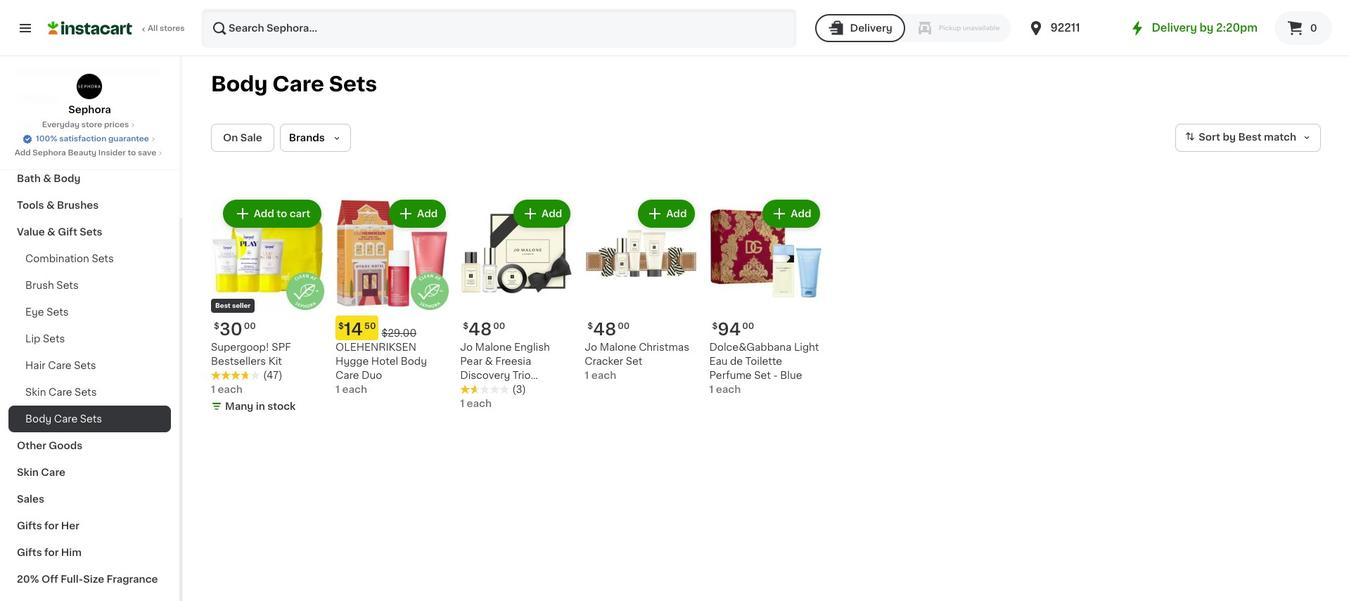 Task type: locate. For each thing, give the bounding box(es) containing it.
body right hotel
[[401, 357, 427, 367]]

4 $ from the left
[[588, 322, 593, 331]]

$ down the 'best seller'
[[214, 322, 220, 331]]

pear
[[460, 357, 483, 367]]

sales
[[17, 495, 44, 505]]

by inside "delivery by 2:20pm" link
[[1200, 23, 1214, 33]]

& right tools
[[46, 201, 55, 210]]

beauty down satisfaction
[[68, 149, 97, 157]]

0 horizontal spatial to
[[128, 149, 136, 157]]

3 product group from the left
[[460, 197, 574, 411]]

care up brands
[[273, 74, 324, 94]]

malone
[[475, 343, 512, 353], [600, 343, 637, 353]]

by inside the best match sort by "field"
[[1223, 132, 1237, 142]]

4 product group from the left
[[585, 197, 698, 383]]

None search field
[[201, 8, 797, 48]]

Search field
[[203, 10, 796, 46]]

$ inside $ 30 00
[[214, 322, 220, 331]]

sephora inside add sephora beauty insider to save "link"
[[33, 149, 66, 157]]

malone up freesia
[[475, 343, 512, 353]]

all stores link
[[48, 8, 186, 48]]

holiday party ready beauty
[[17, 67, 160, 77]]

$ inside $ 94 00
[[713, 322, 718, 331]]

$ 48 00 for jo malone english pear & freesia discovery trio collection
[[463, 322, 506, 338]]

$ 48 00 up cracker at left
[[588, 322, 630, 338]]

gifts down sales
[[17, 522, 42, 531]]

& right bath
[[43, 174, 51, 184]]

0 horizontal spatial jo
[[460, 343, 473, 353]]

sets right gift on the left top of page
[[80, 227, 102, 237]]

14
[[344, 322, 363, 338]]

best inside "field"
[[1239, 132, 1262, 142]]

to
[[128, 149, 136, 157], [277, 209, 287, 219]]

00 up freesia
[[494, 322, 506, 331]]

malone for &
[[475, 343, 512, 353]]

sets right the eye
[[47, 308, 69, 317]]

& inside tools & brushes link
[[46, 201, 55, 210]]

bath & body
[[17, 174, 81, 184]]

2 gifts from the top
[[17, 548, 42, 558]]

1 vertical spatial 1 each
[[460, 399, 492, 409]]

1 each down collection on the bottom
[[460, 399, 492, 409]]

tools
[[17, 201, 44, 210]]

skin care sets
[[25, 388, 97, 398]]

$ for jo malone english pear & freesia discovery trio collection
[[463, 322, 469, 331]]

set right cracker at left
[[626, 357, 643, 367]]

1 down perfume
[[710, 385, 714, 395]]

hair care
[[17, 120, 65, 130]]

1 horizontal spatial body care sets
[[211, 74, 377, 94]]

00 for jo malone christmas cracker set
[[618, 322, 630, 331]]

1 $ from the left
[[214, 322, 220, 331]]

sales link
[[8, 486, 171, 513]]

0 vertical spatial sephora
[[68, 105, 111, 115]]

combination sets
[[25, 254, 114, 264]]

2 product group from the left
[[336, 197, 449, 397]]

00 up jo malone christmas cracker set 1 each
[[618, 322, 630, 331]]

set inside jo malone christmas cracker set 1 each
[[626, 357, 643, 367]]

best
[[1239, 132, 1262, 142], [215, 303, 231, 309]]

skin care
[[17, 468, 65, 478]]

skin care sets link
[[8, 379, 171, 406]]

0 vertical spatial 1 each
[[211, 385, 243, 395]]

by for delivery
[[1200, 23, 1214, 33]]

00 inside $ 30 00
[[244, 322, 256, 331]]

1 inside olehenriksen hygge hotel body care duo 1 each
[[336, 385, 340, 395]]

sets up body care sets link at the left of page
[[75, 388, 97, 398]]

skin down hair care sets
[[25, 388, 46, 398]]

0 horizontal spatial malone
[[475, 343, 512, 353]]

body up tools & brushes
[[54, 174, 81, 184]]

1 vertical spatial beauty
[[68, 149, 97, 157]]

care for hair care link
[[40, 120, 65, 130]]

to down guarantee
[[128, 149, 136, 157]]

malone up cracker at left
[[600, 343, 637, 353]]

0 vertical spatial beauty
[[124, 67, 160, 77]]

0 vertical spatial hair
[[17, 120, 38, 130]]

hair for hair care
[[17, 120, 38, 130]]

1 for from the top
[[44, 522, 59, 531]]

$ for supergoop! spf bestsellers kit
[[214, 322, 220, 331]]

$ up pear
[[463, 322, 469, 331]]

care up skin care sets
[[48, 361, 72, 371]]

everyday store prices link
[[42, 120, 137, 131]]

bestsellers
[[211, 357, 266, 367]]

0 vertical spatial set
[[626, 357, 643, 367]]

all stores
[[148, 25, 185, 32]]

& for bath
[[43, 174, 51, 184]]

4 00 from the left
[[743, 322, 755, 331]]

100%
[[36, 135, 57, 143]]

1 down bestsellers
[[211, 385, 215, 395]]

1 down cracker at left
[[585, 371, 589, 381]]

add button for dolce&gabbana
[[765, 201, 819, 227]]

1 horizontal spatial $ 48 00
[[588, 322, 630, 338]]

care for skin care link
[[41, 468, 65, 478]]

0 vertical spatial skin
[[25, 388, 46, 398]]

him
[[61, 548, 82, 558]]

jo for jo malone english pear & freesia discovery trio collection
[[460, 343, 473, 353]]

beauty right ready
[[124, 67, 160, 77]]

1 gifts from the top
[[17, 522, 42, 531]]

1 horizontal spatial malone
[[600, 343, 637, 353]]

gifts
[[17, 522, 42, 531], [17, 548, 42, 558]]

for for him
[[44, 548, 59, 558]]

set
[[626, 357, 643, 367], [755, 371, 771, 381]]

gifts for gifts for her
[[17, 522, 42, 531]]

1 vertical spatial sephora
[[33, 149, 66, 157]]

care for skin care sets link
[[49, 388, 72, 398]]

4 add button from the left
[[765, 201, 819, 227]]

0 horizontal spatial 48
[[469, 322, 492, 338]]

1 horizontal spatial beauty
[[124, 67, 160, 77]]

1 horizontal spatial set
[[755, 371, 771, 381]]

add inside button
[[254, 209, 274, 219]]

bath & body link
[[8, 165, 171, 192]]

1 horizontal spatial 48
[[593, 322, 617, 338]]

discovery
[[460, 371, 510, 381]]

2 jo from the left
[[585, 343, 598, 353]]

best for best seller
[[215, 303, 231, 309]]

on sale button
[[211, 124, 274, 152]]

trio
[[513, 371, 531, 381]]

brush sets link
[[8, 272, 171, 299]]

best left match
[[1239, 132, 1262, 142]]

1 jo from the left
[[460, 343, 473, 353]]

delivery by 2:20pm
[[1152, 23, 1258, 33]]

1 horizontal spatial fragrance
[[107, 575, 158, 585]]

value & gift sets
[[17, 227, 102, 237]]

0 horizontal spatial best
[[215, 303, 231, 309]]

gifts up 20%
[[17, 548, 42, 558]]

1 $ 48 00 from the left
[[463, 322, 506, 338]]

hygge
[[336, 357, 369, 367]]

& inside value & gift sets link
[[47, 227, 55, 237]]

48 up cracker at left
[[593, 322, 617, 338]]

1 48 from the left
[[469, 322, 492, 338]]

1
[[585, 371, 589, 381], [211, 385, 215, 395], [336, 385, 340, 395], [710, 385, 714, 395], [460, 399, 465, 409]]

1 horizontal spatial by
[[1223, 132, 1237, 142]]

dolce&gabbana
[[710, 343, 792, 353]]

set left -
[[755, 371, 771, 381]]

1 horizontal spatial to
[[277, 209, 287, 219]]

$ 48 00
[[463, 322, 506, 338], [588, 322, 630, 338]]

1 each up many
[[211, 385, 243, 395]]

1 vertical spatial fragrance
[[107, 575, 158, 585]]

2 48 from the left
[[593, 322, 617, 338]]

3 00 from the left
[[618, 322, 630, 331]]

48 up pear
[[469, 322, 492, 338]]

hair up 100%
[[17, 120, 38, 130]]

100% satisfaction guarantee
[[36, 135, 149, 143]]

0 horizontal spatial by
[[1200, 23, 1214, 33]]

malone for set
[[600, 343, 637, 353]]

$ for dolce&gabbana light eau de toilette perfume set - blue
[[713, 322, 718, 331]]

add
[[15, 149, 31, 157], [254, 209, 274, 219], [417, 209, 438, 219], [542, 209, 563, 219], [667, 209, 687, 219], [791, 209, 812, 219]]

sephora up store
[[68, 105, 111, 115]]

1 horizontal spatial best
[[1239, 132, 1262, 142]]

body inside olehenriksen hygge hotel body care duo 1 each
[[401, 357, 427, 367]]

malone inside jo malone english pear & freesia discovery trio collection
[[475, 343, 512, 353]]

for left her
[[44, 522, 59, 531]]

$ left 50
[[339, 322, 344, 331]]

best for best match
[[1239, 132, 1262, 142]]

0 horizontal spatial $ 48 00
[[463, 322, 506, 338]]

0 horizontal spatial 1 each
[[211, 385, 243, 395]]

product group
[[211, 197, 325, 417], [336, 197, 449, 397], [460, 197, 574, 411], [585, 197, 698, 383], [710, 197, 823, 397]]

for inside gifts for her link
[[44, 522, 59, 531]]

for inside gifts for him link
[[44, 548, 59, 558]]

body care sets
[[211, 74, 377, 94], [25, 415, 102, 424]]

body care sets link
[[8, 406, 171, 433]]

lip
[[25, 334, 40, 344]]

skin up sales
[[17, 468, 39, 478]]

00 inside $ 94 00
[[743, 322, 755, 331]]

1 inside dolce&gabbana light eau de toilette perfume set - blue 1 each
[[710, 385, 714, 395]]

jo up cracker at left
[[585, 343, 598, 353]]

her
[[61, 522, 80, 531]]

20% off full-size fragrance link
[[8, 567, 171, 593]]

sephora down 100%
[[33, 149, 66, 157]]

1 vertical spatial for
[[44, 548, 59, 558]]

$ 48 00 up pear
[[463, 322, 506, 338]]

jo up pear
[[460, 343, 473, 353]]

dolce&gabbana light eau de toilette perfume set - blue 1 each
[[710, 343, 820, 395]]

1 vertical spatial to
[[277, 209, 287, 219]]

92211
[[1051, 23, 1081, 33]]

0 horizontal spatial beauty
[[68, 149, 97, 157]]

by left 2:20pm
[[1200, 23, 1214, 33]]

2 for from the top
[[44, 548, 59, 558]]

$ up eau
[[713, 322, 718, 331]]

1 malone from the left
[[475, 343, 512, 353]]

fragrance right size at bottom left
[[107, 575, 158, 585]]

2 malone from the left
[[600, 343, 637, 353]]

care
[[273, 74, 324, 94], [40, 120, 65, 130], [48, 361, 72, 371], [336, 371, 359, 381], [49, 388, 72, 398], [54, 415, 78, 424], [41, 468, 65, 478]]

hair
[[17, 120, 38, 130], [25, 361, 45, 371]]

2:20pm
[[1217, 23, 1258, 33]]

0 horizontal spatial body care sets
[[25, 415, 102, 424]]

by right sort
[[1223, 132, 1237, 142]]

1 down collection on the bottom
[[460, 399, 465, 409]]

fragrance down 100%
[[17, 147, 68, 157]]

brands button
[[280, 124, 351, 152]]

best left the seller
[[215, 303, 231, 309]]

00 for jo malone english pear & freesia discovery trio collection
[[494, 322, 506, 331]]

care for body care sets link at the left of page
[[54, 415, 78, 424]]

hair down lip
[[25, 361, 45, 371]]

satisfaction
[[59, 135, 106, 143]]

care down hygge
[[336, 371, 359, 381]]

1 horizontal spatial 1 each
[[460, 399, 492, 409]]

lip sets link
[[8, 326, 171, 353]]

& inside bath & body link
[[43, 174, 51, 184]]

1 horizontal spatial delivery
[[1152, 23, 1198, 33]]

care down hair care sets
[[49, 388, 72, 398]]

jo malone christmas cracker set 1 each
[[585, 343, 690, 381]]

hotel
[[371, 357, 398, 367]]

english
[[515, 343, 550, 353]]

jo inside jo malone christmas cracker set 1 each
[[585, 343, 598, 353]]

malone inside jo malone christmas cracker set 1 each
[[600, 343, 637, 353]]

toilette
[[746, 357, 783, 367]]

sets down combination sets
[[57, 281, 79, 291]]

product group containing 30
[[211, 197, 325, 417]]

3 $ from the left
[[463, 322, 469, 331]]

skin for skin care
[[17, 468, 39, 478]]

1 horizontal spatial jo
[[585, 343, 598, 353]]

body care sets up brands
[[211, 74, 377, 94]]

00 right 30
[[244, 322, 256, 331]]

2 $ from the left
[[339, 322, 344, 331]]

gifts for her link
[[8, 513, 171, 540]]

1 vertical spatial best
[[215, 303, 231, 309]]

00
[[244, 322, 256, 331], [494, 322, 506, 331], [618, 322, 630, 331], [743, 322, 755, 331]]

each down perfume
[[716, 385, 741, 395]]

to inside "link"
[[128, 149, 136, 157]]

hair care link
[[8, 112, 171, 139]]

sale
[[241, 133, 262, 143]]

0 vertical spatial to
[[128, 149, 136, 157]]

hair for hair care sets
[[25, 361, 45, 371]]

eau
[[710, 357, 728, 367]]

30
[[220, 322, 243, 338]]

3 add button from the left
[[640, 201, 694, 227]]

add to cart button
[[224, 201, 320, 227]]

20% off full-size fragrance
[[17, 575, 158, 585]]

5 product group from the left
[[710, 197, 823, 397]]

other
[[17, 441, 46, 451]]

ready
[[88, 67, 121, 77]]

care up goods
[[54, 415, 78, 424]]

1 product group from the left
[[211, 197, 325, 417]]

1 each
[[211, 385, 243, 395], [460, 399, 492, 409]]

holiday party ready beauty link
[[8, 58, 171, 85]]

48 for jo malone english pear & freesia discovery trio collection
[[469, 322, 492, 338]]

everyday
[[42, 121, 80, 129]]

0 vertical spatial gifts
[[17, 522, 42, 531]]

to left cart
[[277, 209, 287, 219]]

brands
[[289, 133, 325, 143]]

1 vertical spatial by
[[1223, 132, 1237, 142]]

0 vertical spatial for
[[44, 522, 59, 531]]

care down other goods
[[41, 468, 65, 478]]

instacart logo image
[[48, 20, 132, 37]]

0 horizontal spatial set
[[626, 357, 643, 367]]

& left gift on the left top of page
[[47, 227, 55, 237]]

each down duo
[[342, 385, 367, 395]]

0 horizontal spatial sephora
[[33, 149, 66, 157]]

$ up cracker at left
[[588, 322, 593, 331]]

product group containing 14
[[336, 197, 449, 397]]

body care sets up goods
[[25, 415, 102, 424]]

care up 100%
[[40, 120, 65, 130]]

1 add button from the left
[[391, 201, 445, 227]]

$
[[214, 322, 220, 331], [339, 322, 344, 331], [463, 322, 469, 331], [588, 322, 593, 331], [713, 322, 718, 331]]

1 vertical spatial skin
[[17, 468, 39, 478]]

1 vertical spatial hair
[[25, 361, 45, 371]]

1 each for 30
[[211, 385, 243, 395]]

00 right 94
[[743, 322, 755, 331]]

5 $ from the left
[[713, 322, 718, 331]]

fragrance
[[17, 147, 68, 157], [107, 575, 158, 585]]

insider
[[98, 149, 126, 157]]

1 vertical spatial gifts
[[17, 548, 42, 558]]

1 vertical spatial set
[[755, 371, 771, 381]]

0 vertical spatial best
[[1239, 132, 1262, 142]]

care for hair care sets link
[[48, 361, 72, 371]]

0 horizontal spatial delivery
[[851, 23, 893, 33]]

0 horizontal spatial fragrance
[[17, 147, 68, 157]]

& up discovery
[[485, 357, 493, 367]]

tools & brushes
[[17, 201, 99, 210]]

2 $ 48 00 from the left
[[588, 322, 630, 338]]

light
[[795, 343, 820, 353]]

1 down hygge
[[336, 385, 340, 395]]

1 00 from the left
[[244, 322, 256, 331]]

2 00 from the left
[[494, 322, 506, 331]]

0 vertical spatial by
[[1200, 23, 1214, 33]]

& for tools
[[46, 201, 55, 210]]

jo for jo malone christmas cracker set 1 each
[[585, 343, 598, 353]]

each down cracker at left
[[592, 371, 617, 381]]

for left him
[[44, 548, 59, 558]]

jo inside jo malone english pear & freesia discovery trio collection
[[460, 343, 473, 353]]

delivery inside button
[[851, 23, 893, 33]]

$14.50 original price: $29.00 element
[[336, 316, 449, 341]]

match
[[1265, 132, 1297, 142]]

body up other
[[25, 415, 52, 424]]

skin for skin care sets
[[25, 388, 46, 398]]



Task type: vqa. For each thing, say whether or not it's contained in the screenshot.
leftmost beauty
yes



Task type: describe. For each thing, give the bounding box(es) containing it.
1 each for 48
[[460, 399, 492, 409]]

$ 48 00 for jo malone christmas cracker set
[[588, 322, 630, 338]]

cart
[[290, 209, 310, 219]]

size
[[83, 575, 104, 585]]

$29.00
[[382, 329, 417, 339]]

full-
[[61, 575, 83, 585]]

& for value
[[47, 227, 55, 237]]

perfume
[[710, 371, 752, 381]]

olehenriksen hygge hotel body care duo 1 each
[[336, 343, 427, 395]]

brush sets
[[25, 281, 79, 291]]

Best match Sort by field
[[1176, 124, 1322, 152]]

0 vertical spatial body care sets
[[211, 74, 377, 94]]

add sephora beauty insider to save
[[15, 149, 156, 157]]

$ 14 50
[[339, 322, 376, 338]]

kit
[[269, 357, 282, 367]]

sets right lip
[[43, 334, 65, 344]]

★★★★★ for 48
[[460, 385, 510, 395]]

freesia
[[496, 357, 532, 367]]

for for her
[[44, 522, 59, 531]]

service type group
[[815, 14, 1012, 42]]

stock
[[268, 402, 296, 412]]

each down collection on the bottom
[[467, 399, 492, 409]]

tools & brushes link
[[8, 192, 171, 219]]

hair care sets link
[[8, 353, 171, 379]]

★★★★★ for 30
[[211, 371, 260, 381]]

sets down lip sets link
[[74, 361, 96, 371]]

holiday
[[17, 67, 56, 77]]

1 inside jo malone christmas cracker set 1 each
[[585, 371, 589, 381]]

set inside dolce&gabbana light eau de toilette perfume set - blue 1 each
[[755, 371, 771, 381]]

delivery by 2:20pm link
[[1130, 20, 1258, 37]]

1 horizontal spatial sephora
[[68, 105, 111, 115]]

add for jo malone english pear & freesia discovery trio collection
[[542, 209, 563, 219]]

delivery for delivery by 2:20pm
[[1152, 23, 1198, 33]]

92211 button
[[1029, 8, 1113, 48]]

many
[[225, 402, 254, 412]]

supergoop! spf bestsellers kit
[[211, 343, 291, 367]]

care inside olehenriksen hygge hotel body care duo 1 each
[[336, 371, 359, 381]]

sets up brush sets link
[[92, 254, 114, 264]]

gift
[[58, 227, 77, 237]]

add inside "link"
[[15, 149, 31, 157]]

sort
[[1199, 132, 1221, 142]]

bath
[[17, 174, 41, 184]]

add for olehenriksen hygge hotel body care duo
[[417, 209, 438, 219]]

seller
[[232, 303, 251, 309]]

jo malone english pear & freesia discovery trio collection
[[460, 343, 550, 395]]

eye sets link
[[8, 299, 171, 326]]

store
[[81, 121, 102, 129]]

all
[[148, 25, 158, 32]]

sets down skin care sets link
[[80, 415, 102, 424]]

delivery for delivery
[[851, 23, 893, 33]]

1 vertical spatial body care sets
[[25, 415, 102, 424]]

combination sets link
[[8, 246, 171, 272]]

hair care sets
[[25, 361, 96, 371]]

de
[[731, 357, 743, 367]]

& inside jo malone english pear & freesia discovery trio collection
[[485, 357, 493, 367]]

goods
[[49, 441, 83, 451]]

each up many
[[218, 385, 243, 395]]

lip sets
[[25, 334, 65, 344]]

olehenriksen
[[336, 343, 417, 353]]

00 for supergoop! spf bestsellers kit
[[244, 322, 256, 331]]

to inside button
[[277, 209, 287, 219]]

00 for dolce&gabbana light eau de toilette perfume set - blue
[[743, 322, 755, 331]]

product group containing 94
[[710, 197, 823, 397]]

each inside olehenriksen hygge hotel body care duo 1 each
[[342, 385, 367, 395]]

skin care link
[[8, 460, 171, 486]]

gifts for gifts for him
[[17, 548, 42, 558]]

makeup link
[[8, 85, 171, 112]]

spf
[[272, 343, 291, 353]]

best seller
[[215, 303, 251, 309]]

brushes
[[57, 201, 99, 210]]

0 vertical spatial fragrance
[[17, 147, 68, 157]]

each inside dolce&gabbana light eau de toilette perfume set - blue 1 each
[[716, 385, 741, 395]]

sets up brands dropdown button
[[329, 74, 377, 94]]

best match
[[1239, 132, 1297, 142]]

sephora link
[[68, 73, 111, 117]]

in
[[256, 402, 265, 412]]

duo
[[362, 371, 382, 381]]

2 add button from the left
[[515, 201, 570, 227]]

on sale
[[223, 133, 262, 143]]

add button for jo
[[640, 201, 694, 227]]

add sephora beauty insider to save link
[[15, 148, 165, 159]]

many in stock
[[225, 402, 296, 412]]

add button for olehenriksen
[[391, 201, 445, 227]]

each inside jo malone christmas cracker set 1 each
[[592, 371, 617, 381]]

0
[[1311, 23, 1318, 33]]

everyday store prices
[[42, 121, 129, 129]]

by for sort
[[1223, 132, 1237, 142]]

$ for jo malone christmas cracker set
[[588, 322, 593, 331]]

beauty inside "link"
[[68, 149, 97, 157]]

brush
[[25, 281, 54, 291]]

other goods
[[17, 441, 83, 451]]

christmas
[[639, 343, 690, 353]]

-
[[774, 371, 778, 381]]

fragrance link
[[8, 139, 171, 165]]

(47)
[[263, 371, 283, 381]]

party
[[59, 67, 86, 77]]

save
[[138, 149, 156, 157]]

eye
[[25, 308, 44, 317]]

other goods link
[[8, 433, 171, 460]]

collection
[[460, 385, 511, 395]]

$ inside $ 14 50
[[339, 322, 344, 331]]

value & gift sets link
[[8, 219, 171, 246]]

combination
[[25, 254, 89, 264]]

(3)
[[513, 385, 526, 395]]

48 for jo malone christmas cracker set
[[593, 322, 617, 338]]

0 button
[[1275, 11, 1333, 45]]

blue
[[781, 371, 803, 381]]

sephora logo image
[[76, 73, 103, 100]]

off
[[41, 575, 58, 585]]

prices
[[104, 121, 129, 129]]

gifts for her
[[17, 522, 80, 531]]

stores
[[160, 25, 185, 32]]

body up the on sale button
[[211, 74, 268, 94]]

add for jo malone christmas cracker set
[[667, 209, 687, 219]]

add for dolce&gabbana light eau de toilette perfume set - blue
[[791, 209, 812, 219]]

on
[[223, 133, 238, 143]]

50
[[365, 322, 376, 331]]



